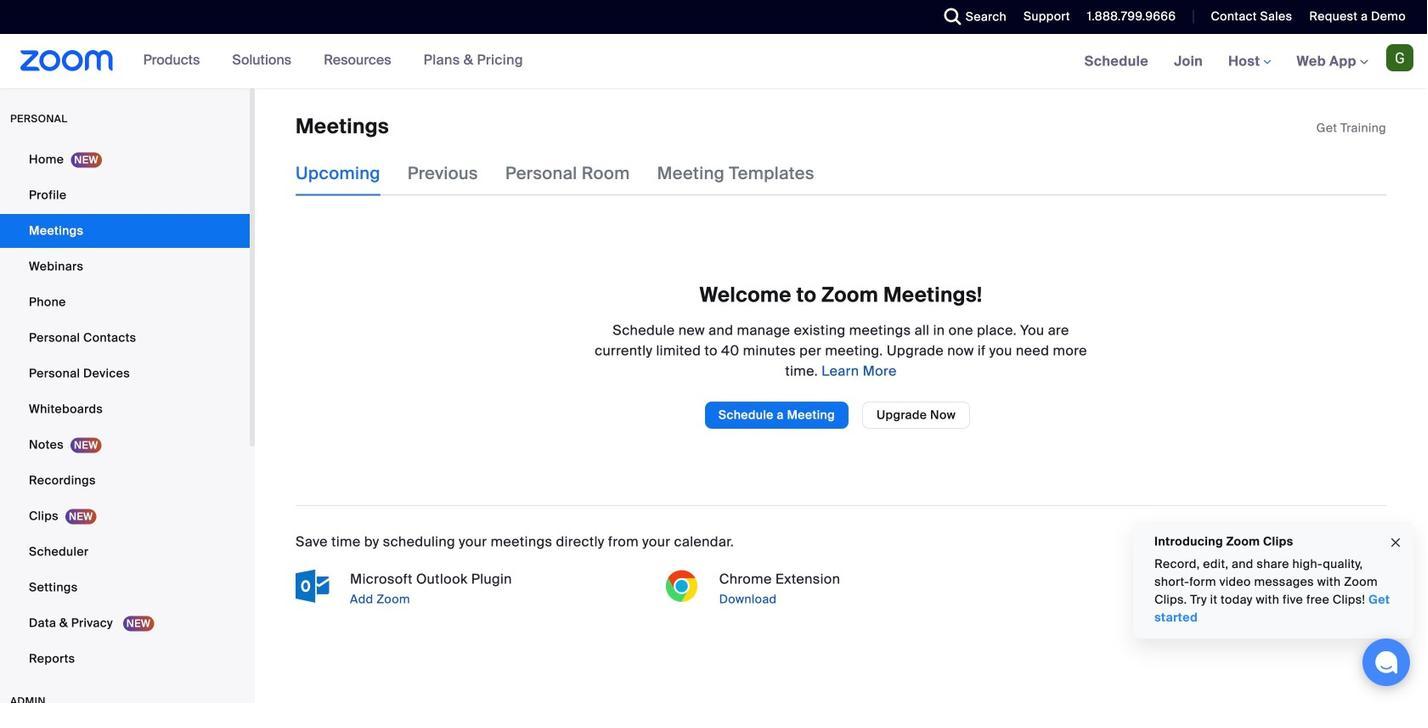 Task type: describe. For each thing, give the bounding box(es) containing it.
personal menu menu
[[0, 143, 250, 678]]

tabs of meeting tab list
[[296, 152, 842, 196]]

product information navigation
[[131, 34, 536, 88]]

open chat image
[[1375, 651, 1399, 675]]

zoom logo image
[[20, 50, 114, 71]]



Task type: locate. For each thing, give the bounding box(es) containing it.
profile picture image
[[1387, 44, 1414, 71]]

application
[[1317, 120, 1387, 137]]

close image
[[1389, 534, 1403, 553]]

banner
[[0, 34, 1428, 90]]

meetings navigation
[[1072, 34, 1428, 90]]



Task type: vqa. For each thing, say whether or not it's contained in the screenshot.
the Close icon
yes



